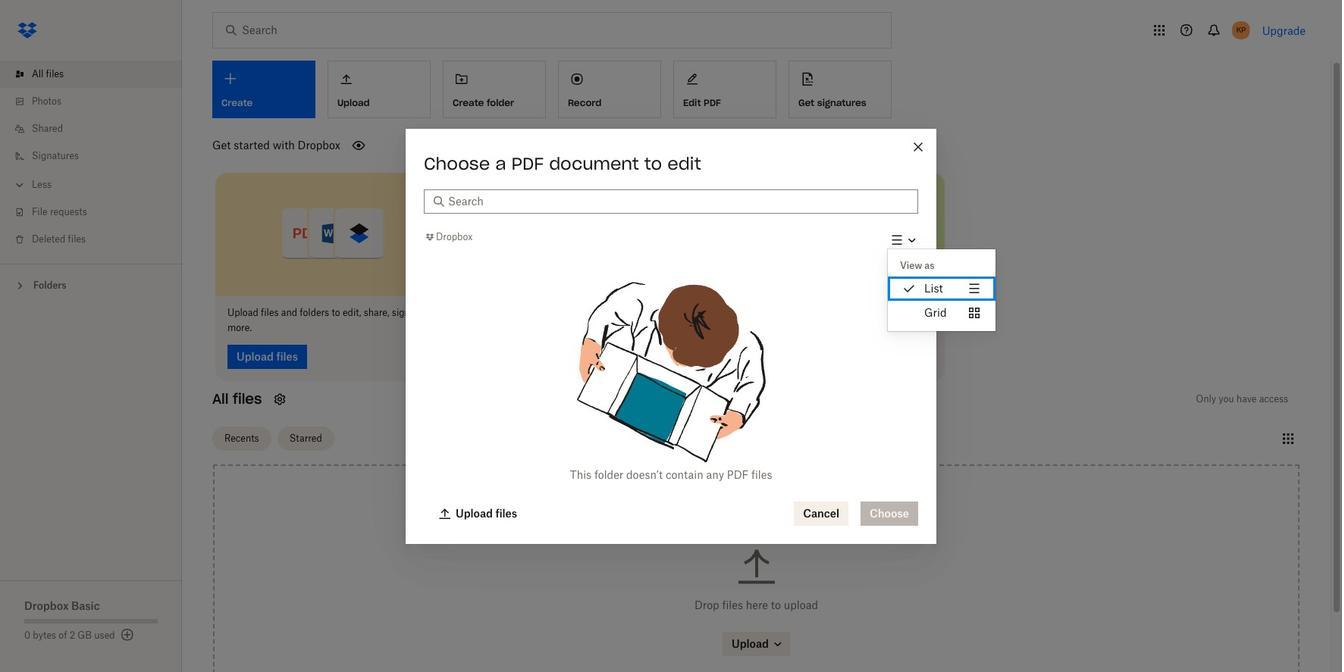 Task type: describe. For each thing, give the bounding box(es) containing it.
2 on from the left
[[589, 307, 599, 318]]

or
[[895, 307, 904, 318]]

synced.
[[495, 322, 528, 333]]

share
[[722, 307, 748, 318]]

as
[[925, 260, 935, 271]]

grid
[[925, 306, 947, 319]]

view as
[[900, 260, 935, 271]]

have
[[1237, 393, 1257, 405]]

folders
[[33, 280, 66, 291]]

deleted
[[32, 234, 65, 245]]

file
[[32, 206, 48, 218]]

anyone
[[792, 307, 823, 318]]

dropbox image
[[12, 15, 42, 46]]

less
[[32, 179, 52, 190]]

to inside upload files and folders to edit, share, sign, and more.
[[332, 307, 340, 318]]

signatures
[[32, 150, 79, 162]]

folders button
[[0, 274, 182, 297]]

drop
[[695, 599, 720, 612]]

upload
[[228, 307, 258, 318]]

all files list item
[[0, 61, 182, 88]]

0 bytes of 2 gb used
[[24, 630, 115, 642]]

list
[[925, 282, 943, 295]]

create folder button
[[443, 61, 546, 118]]

any
[[707, 468, 724, 481]]

less image
[[12, 177, 27, 193]]

1 horizontal spatial dropbox
[[298, 139, 340, 152]]

edit inside dialog
[[668, 153, 701, 174]]

1 and from the left
[[281, 307, 297, 318]]

1 on from the left
[[504, 307, 515, 318]]

record
[[568, 97, 602, 108]]

dropbox basic
[[24, 600, 100, 613]]

of
[[59, 630, 67, 642]]

recents button
[[212, 427, 271, 451]]

files inside list item
[[46, 68, 64, 80]]

starred
[[289, 433, 322, 445]]

photos link
[[12, 88, 182, 115]]

Search text field
[[448, 193, 909, 210]]

signatures link
[[12, 143, 182, 170]]

control
[[844, 307, 874, 318]]

offline
[[622, 307, 649, 318]]

choose a pdf document to edit dialog
[[406, 129, 996, 544]]

edit inside share files with anyone and control edit or view access.
[[876, 307, 893, 318]]

edit
[[683, 97, 701, 108]]

upload files and folders to edit, share, sign, and more.
[[228, 307, 431, 333]]

dropbox for dropbox basic
[[24, 600, 69, 613]]

folders
[[300, 307, 329, 318]]

create
[[453, 97, 484, 108]]

access
[[1260, 393, 1289, 405]]

drop files here to upload
[[695, 599, 818, 612]]

here
[[746, 599, 768, 612]]

basic
[[71, 600, 100, 613]]

files left here
[[722, 599, 743, 612]]

gb
[[78, 630, 92, 642]]

starred button
[[277, 427, 334, 451]]

dropbox link
[[424, 230, 473, 245]]

to inside dialog
[[645, 153, 662, 174]]

a
[[495, 153, 506, 174]]

upgrade link
[[1263, 24, 1306, 37]]

1 vertical spatial pdf
[[512, 153, 544, 174]]

choose a pdf document to edit
[[424, 153, 701, 174]]

files inside install on desktop to work on files offline and stay synced.
[[602, 307, 620, 318]]

more.
[[228, 322, 252, 333]]

deleted files link
[[12, 226, 182, 253]]

2 and from the left
[[415, 307, 431, 318]]

install on desktop to work on files offline and stay synced.
[[475, 307, 668, 333]]

with for files
[[770, 307, 789, 318]]

dropbox for dropbox
[[436, 231, 473, 243]]

bytes
[[33, 630, 56, 642]]



Task type: vqa. For each thing, say whether or not it's contained in the screenshot.
Quota usage image
no



Task type: locate. For each thing, give the bounding box(es) containing it.
3 and from the left
[[652, 307, 668, 318]]

files right upload
[[261, 307, 279, 318]]

edit pdf button
[[674, 61, 777, 118]]

share files with anyone and control edit or view access.
[[722, 307, 926, 333]]

signatures
[[818, 97, 867, 108]]

list
[[0, 52, 182, 264]]

2 vertical spatial pdf
[[727, 468, 749, 481]]

dropbox
[[298, 139, 340, 152], [436, 231, 473, 243], [24, 600, 69, 613]]

pdf right "any"
[[727, 468, 749, 481]]

you
[[1219, 393, 1235, 405]]

shared
[[32, 123, 63, 134]]

1 horizontal spatial pdf
[[704, 97, 721, 108]]

0 horizontal spatial with
[[273, 139, 295, 152]]

dropbox down choose
[[436, 231, 473, 243]]

2 horizontal spatial dropbox
[[436, 231, 473, 243]]

edit,
[[343, 307, 361, 318]]

files right deleted
[[68, 234, 86, 245]]

this
[[570, 468, 592, 481]]

get inside button
[[799, 97, 815, 108]]

upload
[[784, 599, 818, 612]]

0 horizontal spatial all
[[32, 68, 43, 80]]

0 vertical spatial folder
[[487, 97, 514, 108]]

4 and from the left
[[825, 307, 841, 318]]

to left the work
[[554, 307, 562, 318]]

get more space image
[[118, 627, 136, 645]]

1 vertical spatial all
[[212, 390, 229, 408]]

to up search 'text field' at the top of the page
[[645, 153, 662, 174]]

sign,
[[392, 307, 412, 318]]

files left offline
[[602, 307, 620, 318]]

0 horizontal spatial edit
[[668, 153, 701, 174]]

files right share
[[750, 307, 768, 318]]

view
[[900, 260, 923, 271]]

with
[[273, 139, 295, 152], [770, 307, 789, 318]]

file requests link
[[12, 199, 182, 226]]

photos
[[32, 96, 61, 107]]

0 vertical spatial with
[[273, 139, 295, 152]]

1 vertical spatial with
[[770, 307, 789, 318]]

get for get signatures
[[799, 97, 815, 108]]

list radio item
[[888, 277, 996, 301]]

1 horizontal spatial on
[[589, 307, 599, 318]]

dropbox up bytes
[[24, 600, 69, 613]]

and right sign, at left
[[415, 307, 431, 318]]

0 horizontal spatial on
[[504, 307, 515, 318]]

0 horizontal spatial all files
[[32, 68, 64, 80]]

files up photos
[[46, 68, 64, 80]]

and inside share files with anyone and control edit or view access.
[[825, 307, 841, 318]]

to
[[645, 153, 662, 174], [332, 307, 340, 318], [554, 307, 562, 318], [771, 599, 781, 612]]

get signatures
[[799, 97, 867, 108]]

all up photos
[[32, 68, 43, 80]]

1 vertical spatial all files
[[212, 390, 262, 408]]

on right the work
[[589, 307, 599, 318]]

folder
[[487, 97, 514, 108], [595, 468, 624, 481]]

1 vertical spatial get
[[212, 139, 231, 152]]

files inside choose a pdf document to edit dialog
[[752, 468, 773, 481]]

folder for this
[[595, 468, 624, 481]]

list containing all files
[[0, 52, 182, 264]]

files inside share files with anyone and control edit or view access.
[[750, 307, 768, 318]]

access.
[[722, 322, 753, 333]]

to left "edit,"
[[332, 307, 340, 318]]

1 horizontal spatial get
[[799, 97, 815, 108]]

get left "signatures"
[[799, 97, 815, 108]]

1 horizontal spatial edit
[[876, 307, 893, 318]]

only
[[1196, 393, 1217, 405]]

0 vertical spatial dropbox
[[298, 139, 340, 152]]

used
[[94, 630, 115, 642]]

0 vertical spatial pdf
[[704, 97, 721, 108]]

choose
[[424, 153, 490, 174]]

0 vertical spatial edit
[[668, 153, 701, 174]]

pdf
[[704, 97, 721, 108], [512, 153, 544, 174], [727, 468, 749, 481]]

0 vertical spatial all files
[[32, 68, 64, 80]]

work
[[565, 307, 586, 318]]

1 horizontal spatial all
[[212, 390, 229, 408]]

all files inside list item
[[32, 68, 64, 80]]

with right started
[[273, 139, 295, 152]]

install
[[475, 307, 501, 318]]

doesn't
[[627, 468, 663, 481]]

pdf right a
[[512, 153, 544, 174]]

document
[[549, 153, 639, 174]]

and inside install on desktop to work on files offline and stay synced.
[[652, 307, 668, 318]]

with left anyone
[[770, 307, 789, 318]]

2 horizontal spatial pdf
[[727, 468, 749, 481]]

this folder doesn't contain any pdf files
[[570, 468, 773, 481]]

1 vertical spatial folder
[[595, 468, 624, 481]]

files
[[46, 68, 64, 80], [68, 234, 86, 245], [261, 307, 279, 318], [602, 307, 620, 318], [750, 307, 768, 318], [233, 390, 262, 408], [752, 468, 773, 481], [722, 599, 743, 612]]

edit left or
[[876, 307, 893, 318]]

get started with dropbox
[[212, 139, 340, 152]]

0 horizontal spatial dropbox
[[24, 600, 69, 613]]

view
[[907, 307, 926, 318]]

edit pdf
[[683, 97, 721, 108]]

0 horizontal spatial folder
[[487, 97, 514, 108]]

2 vertical spatial dropbox
[[24, 600, 69, 613]]

folder inside choose a pdf document to edit dialog
[[595, 468, 624, 481]]

all inside list item
[[32, 68, 43, 80]]

1 vertical spatial edit
[[876, 307, 893, 318]]

all up the recents
[[212, 390, 229, 408]]

1 vertical spatial dropbox
[[436, 231, 473, 243]]

all files up photos
[[32, 68, 64, 80]]

folder right the create
[[487, 97, 514, 108]]

dropbox right started
[[298, 139, 340, 152]]

on up synced.
[[504, 307, 515, 318]]

get signatures button
[[789, 61, 892, 118]]

pdf inside button
[[704, 97, 721, 108]]

0 horizontal spatial get
[[212, 139, 231, 152]]

and right offline
[[652, 307, 668, 318]]

share,
[[364, 307, 390, 318]]

on
[[504, 307, 515, 318], [589, 307, 599, 318]]

files inside upload files and folders to edit, share, sign, and more.
[[261, 307, 279, 318]]

only you have access
[[1196, 393, 1289, 405]]

and
[[281, 307, 297, 318], [415, 307, 431, 318], [652, 307, 668, 318], [825, 307, 841, 318]]

to right here
[[771, 599, 781, 612]]

to inside install on desktop to work on files offline and stay synced.
[[554, 307, 562, 318]]

all files up the recents
[[212, 390, 262, 408]]

0 vertical spatial all
[[32, 68, 43, 80]]

0 vertical spatial get
[[799, 97, 815, 108]]

folder right the "this" at the bottom
[[595, 468, 624, 481]]

1 horizontal spatial folder
[[595, 468, 624, 481]]

1 horizontal spatial all files
[[212, 390, 262, 408]]

dropbox inside choose a pdf document to edit dialog
[[436, 231, 473, 243]]

folder for create
[[487, 97, 514, 108]]

0 horizontal spatial pdf
[[512, 153, 544, 174]]

0
[[24, 630, 30, 642]]

get left started
[[212, 139, 231, 152]]

recents
[[225, 433, 259, 445]]

folder inside button
[[487, 97, 514, 108]]

requests
[[50, 206, 87, 218]]

with inside share files with anyone and control edit or view access.
[[770, 307, 789, 318]]

all files
[[32, 68, 64, 80], [212, 390, 262, 408]]

contain
[[666, 468, 704, 481]]

files up the recents
[[233, 390, 262, 408]]

started
[[234, 139, 270, 152]]

get for get started with dropbox
[[212, 139, 231, 152]]

file requests
[[32, 206, 87, 218]]

and left control
[[825, 307, 841, 318]]

edit
[[668, 153, 701, 174], [876, 307, 893, 318]]

create folder
[[453, 97, 514, 108]]

2
[[70, 630, 75, 642]]

edit up search 'text field' at the top of the page
[[668, 153, 701, 174]]

with for started
[[273, 139, 295, 152]]

record button
[[558, 61, 661, 118]]

files right "any"
[[752, 468, 773, 481]]

grid radio item
[[888, 301, 996, 325]]

desktop
[[517, 307, 551, 318]]

deleted files
[[32, 234, 86, 245]]

pdf right edit
[[704, 97, 721, 108]]

upgrade
[[1263, 24, 1306, 37]]

stay
[[475, 322, 493, 333]]

and left the folders
[[281, 307, 297, 318]]

all
[[32, 68, 43, 80], [212, 390, 229, 408]]

all files link
[[12, 61, 182, 88]]

get
[[799, 97, 815, 108], [212, 139, 231, 152]]

1 horizontal spatial with
[[770, 307, 789, 318]]

shared link
[[12, 115, 182, 143]]



